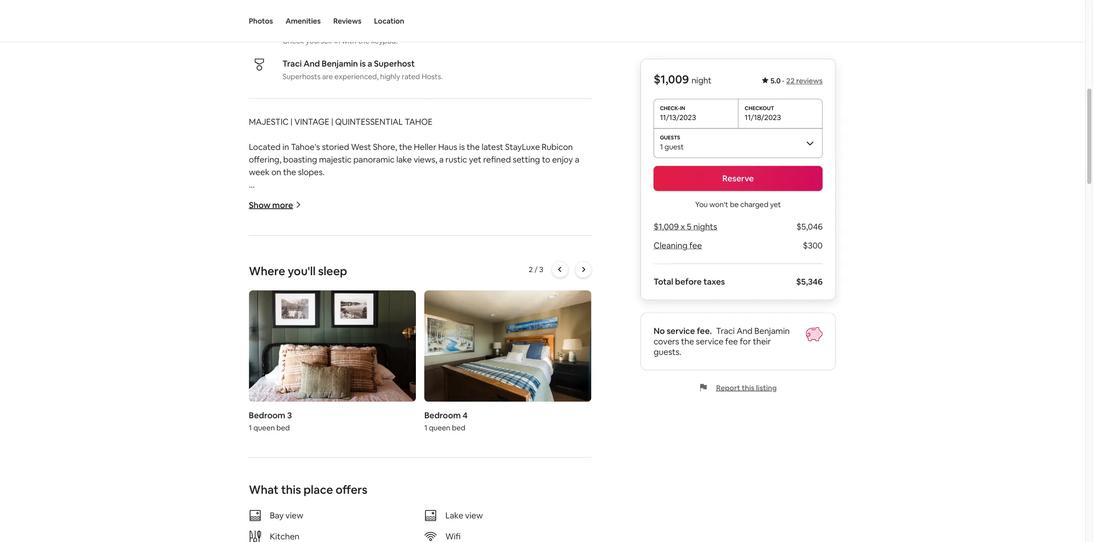 Task type: describe. For each thing, give the bounding box(es) containing it.
can
[[455, 494, 469, 505]]

guest
[[665, 142, 684, 151]]

you right as
[[547, 494, 562, 505]]

1 | from the left
[[291, 116, 293, 127]]

slopes.
[[298, 167, 325, 178]]

guests.
[[654, 347, 682, 358]]

1 horizontal spatial be
[[730, 200, 739, 209]]

after
[[418, 343, 437, 354]]

$300
[[803, 240, 823, 251]]

on inside "located in tahoe's storied west shore, the heller haus is the latest stayluxe rubicon offering, boasting majestic panoramic lake views, a rustic yet refined setting to enjoy a week on the slopes."
[[271, 167, 281, 178]]

11/13/2023
[[660, 113, 696, 122]]

3000
[[256, 205, 276, 215]]

and down a
[[249, 393, 263, 404]]

your up head
[[499, 494, 516, 505]]

of right halls
[[335, 519, 343, 530]]

of inside thoughtfully renovated and restored in 2023, the heller haus returns to tahoe with the rich character of a classic alpine lodge, while delivering refined modern appointments and stunning design allowing you to unwind after an exhilarating day on the slopes, or a an epic day out on the lake.
[[304, 330, 312, 341]]

the up or
[[568, 318, 581, 329]]

refined for yet
[[483, 154, 511, 165]]

1 horizontal spatial that
[[399, 431, 415, 442]]

before
[[675, 276, 702, 287]]

0 vertical spatial unload
[[471, 494, 497, 505]]

quintessential
[[335, 116, 403, 127]]

reviews button
[[333, 0, 362, 42]]

a left rustic
[[439, 154, 444, 165]]

lake view
[[445, 510, 483, 521]]

perfect
[[534, 393, 563, 404]]

offering,
[[249, 154, 281, 165]]

highly
[[380, 72, 400, 81]]

stayluxe
[[505, 142, 540, 152]]

4 for bedroom
[[463, 410, 468, 421]]

but
[[398, 393, 412, 404]]

- panoramic lake view ~ 3000 sq ft luxury lodge
[[249, 192, 349, 215]]

to up allows
[[429, 419, 437, 429]]

lake inside "located in tahoe's storied west shore, the heller haus is the latest stayluxe rubicon offering, boasting majestic panoramic lake views, a rustic yet refined setting to enjoy a week on the slopes."
[[396, 154, 412, 165]]

amenities
[[286, 16, 321, 26]]

haus for returns
[[463, 318, 482, 329]]

this inside a home for all seasons, and retaining its gorgeous redwood post and beam architecture and soaring granite fireplace, this cozy but spacious mountain lodge is the perfect basecamp for all of your tahoe adventures. enjoy panoramic views from rubicon peak to mt rose, and sapphire blue waters that appear to be so close you could almost reach it. the heller haus is perched atop a vista that allows for a truly four season tahoe experience.
[[362, 393, 376, 404]]

traci for fee
[[716, 326, 735, 337]]

in right yourself
[[334, 36, 340, 45]]

in inside "located in tahoe's storied west shore, the heller haus is the latest stayluxe rubicon offering, boasting majestic panoramic lake views, a rustic yet refined setting to enjoy a week on the slopes."
[[282, 142, 289, 152]]

greeted
[[249, 494, 282, 505]]

experience.
[[249, 444, 294, 455]]

architecture
[[537, 381, 585, 392]]

$1,009 x 5 nights button
[[654, 221, 717, 232]]

the up shake
[[302, 494, 315, 505]]

enjoy
[[416, 406, 437, 417]]

2 horizontal spatial on
[[512, 343, 522, 354]]

fee.
[[697, 326, 712, 337]]

is inside traci and benjamin is a superhost superhosts are experienced, highly rated hosts.
[[360, 58, 366, 69]]

show more button
[[249, 200, 302, 210]]

and up lodge
[[497, 381, 511, 392]]

halls
[[316, 519, 333, 530]]

- for - panoramic lake view ~ 3000 sq ft luxury lodge
[[249, 192, 252, 203]]

bay
[[270, 510, 284, 521]]

you
[[695, 200, 708, 209]]

out
[[294, 356, 307, 366]]

in up yourself
[[326, 23, 333, 33]]

and right alder
[[380, 494, 395, 505]]

what this place offers
[[249, 483, 368, 497]]

the up delivering
[[424, 318, 437, 329]]

bedroom for bedroom 4
[[425, 410, 461, 421]]

views,
[[414, 154, 437, 165]]

you left "can" in the bottom of the page
[[439, 494, 453, 505]]

renovated
[[300, 318, 339, 329]]

haus.
[[369, 519, 390, 530]]

experienced,
[[335, 72, 379, 81]]

bay view
[[270, 510, 303, 521]]

show more
[[249, 200, 293, 210]]

rated
[[402, 72, 420, 81]]

5.0
[[771, 76, 781, 86]]

you inside a home for all seasons, and retaining its gorgeous redwood post and beam architecture and soaring granite fireplace, this cozy but spacious mountain lodge is the perfect basecamp for all of your tahoe adventures. enjoy panoramic views from rubicon peak to mt rose, and sapphire blue waters that appear to be so close you could almost reach it. the heller haus is perched atop a vista that allows for a truly four season tahoe experience.
[[484, 419, 498, 429]]

the left 'latest'
[[467, 142, 480, 152]]

1 horizontal spatial an
[[438, 343, 448, 354]]

photos
[[249, 16, 273, 26]]

bed for 3
[[277, 423, 290, 432]]

alpine
[[348, 330, 371, 341]]

heller inside "located in tahoe's storied west shore, the heller haus is the latest stayluxe rubicon offering, boasting majestic panoramic lake views, a rustic yet refined setting to enjoy a week on the slopes."
[[414, 142, 436, 152]]

2 vertical spatial tahoe
[[528, 431, 551, 442]]

with inside thoughtfully renovated and restored in 2023, the heller haus returns to tahoe with the rich character of a classic alpine lodge, while delivering refined modern appointments and stunning design allowing you to unwind after an exhilarating day on the slopes, or a an epic day out on the lake.
[[549, 318, 566, 329]]

be inside a home for all seasons, and retaining its gorgeous redwood post and beam architecture and soaring granite fireplace, this cozy but spacious mountain lodge is the perfect basecamp for all of your tahoe adventures. enjoy panoramic views from rubicon peak to mt rose, and sapphire blue waters that appear to be so close you could almost reach it. the heller haus is perched atop a vista that allows for a truly four season tahoe experience.
[[439, 419, 449, 429]]

growth
[[249, 519, 277, 530]]

head
[[510, 507, 529, 517]]

the inside a home for all seasons, and retaining its gorgeous redwood post and beam architecture and soaring granite fireplace, this cozy but spacious mountain lodge is the perfect basecamp for all of your tahoe adventures. enjoy panoramic views from rubicon peak to mt rose, and sapphire blue waters that appear to be so close you could almost reach it. the heller haus is perched atop a vista that allows for a truly four season tahoe experience.
[[519, 393, 532, 404]]

for down so
[[442, 431, 453, 442]]

redwood inside greeted with the warmth of alder and redwoods, you can unload your gear as you enter the mudroom. shake the snow off your boots, unload your gear, and head inside the old growth redwood halls of heller haus.
[[279, 519, 314, 530]]

report this listing button
[[700, 383, 777, 393]]

you inside thoughtfully renovated and restored in 2023, the heller haus returns to tahoe with the rich character of a classic alpine lodge, while delivering refined modern appointments and stunning design allowing you to unwind after an exhilarating day on the slopes, or a an epic day out on the lake.
[[362, 343, 376, 354]]

your inside a home for all seasons, and retaining its gorgeous redwood post and beam architecture and soaring granite fireplace, this cozy but spacious mountain lodge is the perfect basecamp for all of your tahoe adventures. enjoy panoramic views from rubicon peak to mt rose, and sapphire blue waters that appear to be so close you could almost reach it. the heller haus is perched atop a vista that allows for a truly four season tahoe experience.
[[324, 406, 341, 417]]

appointments
[[522, 330, 576, 341]]

tahoe
[[405, 116, 433, 127]]

boasting
[[283, 154, 317, 165]]

ft
[[288, 205, 295, 215]]

more
[[272, 200, 293, 210]]

benjamin for experienced,
[[322, 58, 358, 69]]

$5,346
[[796, 276, 823, 287]]

0 horizontal spatial unload
[[426, 507, 452, 517]]

2 vertical spatial on
[[309, 356, 319, 366]]

a
[[249, 381, 255, 392]]

total before taxes
[[654, 276, 725, 287]]

lake.
[[336, 356, 353, 366]]

view for lake view
[[465, 510, 483, 521]]

delivering
[[420, 330, 458, 341]]

is inside "located in tahoe's storied west shore, the heller haus is the latest stayluxe rubicon offering, boasting majestic panoramic lake views, a rustic yet refined setting to enjoy a week on the slopes."
[[459, 142, 465, 152]]

wifi
[[445, 531, 461, 542]]

2 | from the left
[[331, 116, 333, 127]]

season
[[499, 431, 526, 442]]

yourself
[[306, 36, 333, 45]]

is up from
[[511, 393, 517, 404]]

to up modern
[[514, 318, 522, 329]]

adventures.
[[369, 406, 414, 417]]

total
[[654, 276, 673, 287]]

11/18/2023
[[745, 113, 781, 122]]

0 horizontal spatial that
[[382, 419, 398, 429]]

mesh
[[305, 267, 326, 278]]

~
[[249, 205, 254, 215]]

epic
[[260, 356, 277, 366]]

thoughtfully
[[249, 318, 298, 329]]

location button
[[374, 0, 404, 42]]

of up snow
[[349, 494, 357, 505]]

what
[[249, 483, 279, 497]]

week
[[249, 167, 270, 178]]

- for - fast starlink mesh wifi - ski storage and pantry
[[249, 267, 252, 278]]

luxury
[[297, 205, 323, 215]]

heller inside a home for all seasons, and retaining its gorgeous redwood post and beam architecture and soaring granite fireplace, this cozy but spacious mountain lodge is the perfect basecamp for all of your tahoe adventures. enjoy panoramic views from rubicon peak to mt rose, and sapphire blue waters that appear to be so close you could almost reach it. the heller haus is perched atop a vista that allows for a truly four season tahoe experience.
[[266, 431, 288, 442]]

view inside - panoramic lake view ~ 3000 sq ft luxury lodge
[[314, 192, 331, 203]]

setting
[[513, 154, 540, 165]]

the down warmth
[[331, 507, 344, 517]]

sapphire
[[300, 419, 333, 429]]

bedroom 3 1 queen bed
[[249, 410, 292, 432]]

heller inside greeted with the warmth of alder and redwoods, you can unload your gear as you enter the mudroom. shake the snow off your boots, unload your gear, and head inside the old growth redwood halls of heller haus.
[[344, 519, 367, 530]]

bed for 4
[[452, 423, 466, 432]]

to up it.
[[579, 406, 588, 417]]

vintage
[[294, 116, 329, 127]]

superhost
[[374, 58, 415, 69]]

west
[[351, 142, 371, 152]]

1 guest button
[[654, 128, 823, 158]]

show
[[249, 200, 271, 210]]

slopes,
[[539, 343, 565, 354]]

atop
[[353, 431, 371, 442]]

redwood inside a home for all seasons, and retaining its gorgeous redwood post and beam architecture and soaring granite fireplace, this cozy but spacious mountain lodge is the perfect basecamp for all of your tahoe adventures. enjoy panoramic views from rubicon peak to mt rose, and sapphire blue waters that appear to be so close you could almost reach it. the heller haus is perched atop a vista that allows for a truly four season tahoe experience.
[[441, 381, 476, 392]]

with inside greeted with the warmth of alder and redwoods, you can unload your gear as you enter the mudroom. shake the snow off your boots, unload your gear, and head inside the old growth redwood halls of heller haus.
[[283, 494, 300, 505]]

haus inside a home for all seasons, and retaining its gorgeous redwood post and beam architecture and soaring granite fireplace, this cozy but spacious mountain lodge is the perfect basecamp for all of your tahoe adventures. enjoy panoramic views from rubicon peak to mt rose, and sapphire blue waters that appear to be so close you could almost reach it. the heller haus is perched atop a vista that allows for a truly four season tahoe experience.
[[290, 431, 309, 442]]

greeted with the warmth of alder and redwoods, you can unload your gear as you enter the mudroom. shake the snow off your boots, unload your gear, and head inside the old growth redwood halls of heller haus.
[[249, 494, 586, 530]]

amenities button
[[286, 0, 321, 42]]

lodge
[[324, 205, 349, 215]]

ski
[[254, 280, 265, 291]]

alder
[[359, 494, 378, 505]]

spacious
[[413, 393, 447, 404]]

panoramic inside a home for all seasons, and retaining its gorgeous redwood post and beam architecture and soaring granite fireplace, this cozy but spacious mountain lodge is the perfect basecamp for all of your tahoe adventures. enjoy panoramic views from rubicon peak to mt rose, and sapphire blue waters that appear to be so close you could almost reach it. the heller haus is perched atop a vista that allows for a truly four season tahoe experience.
[[438, 406, 480, 417]]

the left old
[[556, 507, 569, 517]]

reviews
[[796, 76, 823, 86]]

this for report this listing
[[742, 383, 755, 393]]



Task type: locate. For each thing, give the bounding box(es) containing it.
1 inside bedroom 3 1 queen bed
[[249, 423, 252, 432]]

0 horizontal spatial |
[[291, 116, 293, 127]]

1 vertical spatial $1,009
[[654, 221, 679, 232]]

view for bay view
[[286, 510, 303, 521]]

the left fee.
[[681, 336, 694, 347]]

4
[[254, 230, 259, 240], [463, 410, 468, 421]]

lake
[[396, 154, 412, 165], [296, 192, 312, 203]]

stunning
[[265, 343, 299, 354]]

2 horizontal spatial haus
[[463, 318, 482, 329]]

day down modern
[[496, 343, 510, 354]]

1 vertical spatial traci
[[716, 326, 735, 337]]

0 horizontal spatial and
[[304, 58, 320, 69]]

keypad.
[[371, 36, 398, 45]]

heller up delivering
[[439, 318, 461, 329]]

a down so
[[455, 431, 460, 442]]

1 horizontal spatial panoramic
[[438, 406, 480, 417]]

1 vertical spatial benjamin
[[755, 326, 790, 337]]

night
[[692, 75, 712, 86]]

fireplace,
[[325, 393, 361, 404]]

haus up rustic
[[438, 142, 457, 152]]

benjamin for their
[[755, 326, 790, 337]]

lake up luxury
[[296, 192, 312, 203]]

self
[[282, 23, 298, 33]]

queen inside bedroom 4 1 queen bed
[[429, 423, 451, 432]]

1 horizontal spatial unload
[[471, 494, 497, 505]]

location
[[374, 16, 404, 26]]

and down rich
[[249, 343, 263, 354]]

day down "stunning" at the bottom left of page
[[278, 356, 292, 366]]

and up superhosts
[[304, 58, 320, 69]]

refined for delivering
[[460, 330, 488, 341]]

$1,009 x 5 nights
[[654, 221, 717, 232]]

x
[[681, 221, 685, 232]]

yet inside "located in tahoe's storied west shore, the heller haus is the latest stayluxe rubicon offering, boasting majestic panoramic lake views, a rustic yet refined setting to enjoy a week on the slopes."
[[469, 154, 481, 165]]

rubicon inside "located in tahoe's storied west shore, the heller haus is the latest stayluxe rubicon offering, boasting majestic panoramic lake views, a rustic yet refined setting to enjoy a week on the slopes."
[[542, 142, 573, 152]]

traci and benjamin covers the service fee for their guests.
[[654, 326, 790, 358]]

design
[[301, 343, 326, 354]]

queen down basecamp
[[254, 423, 275, 432]]

on down modern
[[512, 343, 522, 354]]

the left the keypad.
[[358, 36, 370, 45]]

1 vertical spatial on
[[512, 343, 522, 354]]

2 horizontal spatial view
[[465, 510, 483, 521]]

you'll
[[288, 264, 316, 279]]

0 horizontal spatial haus
[[290, 431, 309, 442]]

fee inside traci and benjamin covers the service fee for their guests.
[[725, 336, 738, 347]]

all
[[294, 381, 302, 392], [304, 406, 312, 417]]

and inside - fast starlink mesh wifi - ski storage and pantry
[[298, 280, 313, 291]]

service inside traci and benjamin covers the service fee for their guests.
[[696, 336, 724, 347]]

0 vertical spatial haus
[[438, 142, 457, 152]]

to down lodge,
[[378, 343, 386, 354]]

exhilarating
[[450, 343, 494, 354]]

1 vertical spatial tahoe
[[343, 406, 367, 417]]

- left fast
[[249, 267, 252, 278]]

with inside self check-in check yourself in with the keypad.
[[342, 36, 357, 45]]

and right the rose,
[[284, 419, 298, 429]]

returns
[[484, 318, 512, 329]]

2 horizontal spatial 1
[[660, 142, 663, 151]]

1 vertical spatial 3
[[287, 410, 292, 421]]

1 horizontal spatial 1
[[425, 423, 428, 432]]

1 horizontal spatial day
[[496, 343, 510, 354]]

the inside self check-in check yourself in with the keypad.
[[358, 36, 370, 45]]

you
[[362, 343, 376, 354], [484, 419, 498, 429], [439, 494, 453, 505], [547, 494, 562, 505]]

is down sapphire
[[311, 431, 317, 442]]

1 bed from the left
[[277, 423, 290, 432]]

heller down snow
[[344, 519, 367, 530]]

0 vertical spatial all
[[294, 381, 302, 392]]

0 vertical spatial redwood
[[441, 381, 476, 392]]

- for - 4 bathrooms
[[249, 230, 252, 240]]

0 horizontal spatial traci
[[282, 58, 302, 69]]

thoughtfully renovated and restored in 2023, the heller haus returns to tahoe with the rich character of a classic alpine lodge, while delivering refined modern appointments and stunning design allowing you to unwind after an exhilarating day on the slopes, or a an epic day out on the lake.
[[249, 318, 584, 366]]

2 bed from the left
[[452, 423, 466, 432]]

$1,009 left the night
[[654, 72, 689, 87]]

bed inside bedroom 4 1 queen bed
[[452, 423, 466, 432]]

0 vertical spatial $1,009
[[654, 72, 689, 87]]

0 horizontal spatial yet
[[469, 154, 481, 165]]

check
[[282, 36, 304, 45]]

0 vertical spatial tahoe
[[524, 318, 548, 329]]

from
[[505, 406, 524, 417]]

report this listing
[[716, 383, 777, 393]]

so
[[451, 419, 460, 429]]

1 vertical spatial be
[[439, 419, 449, 429]]

0 horizontal spatial all
[[294, 381, 302, 392]]

redwood
[[441, 381, 476, 392], [279, 519, 314, 530]]

sleep
[[318, 264, 347, 279]]

1 vertical spatial yet
[[770, 200, 781, 209]]

waters
[[354, 419, 380, 429]]

benjamin inside traci and benjamin is a superhost superhosts are experienced, highly rated hosts.
[[322, 58, 358, 69]]

character
[[265, 330, 302, 341]]

$1,009 for $1,009 night
[[654, 72, 689, 87]]

your up haus.
[[380, 507, 398, 517]]

is up experienced,
[[360, 58, 366, 69]]

0 vertical spatial this
[[742, 383, 755, 393]]

and inside traci and benjamin is a superhost superhosts are experienced, highly rated hosts.
[[304, 58, 320, 69]]

for inside traci and benjamin covers the service fee for their guests.
[[740, 336, 751, 347]]

2 horizontal spatial with
[[549, 318, 566, 329]]

of inside a home for all seasons, and retaining its gorgeous redwood post and beam architecture and soaring granite fireplace, this cozy but spacious mountain lodge is the perfect basecamp for all of your tahoe adventures. enjoy panoramic views from rubicon peak to mt rose, and sapphire blue waters that appear to be so close you could almost reach it. the heller haus is perched atop a vista that allows for a truly four season tahoe experience.
[[314, 406, 322, 417]]

the
[[249, 431, 264, 442]]

3 down soaring
[[287, 410, 292, 421]]

benjamin inside traci and benjamin covers the service fee for their guests.
[[755, 326, 790, 337]]

queen inside bedroom 3 1 queen bed
[[254, 423, 275, 432]]

view up luxury
[[314, 192, 331, 203]]

queen for bedroom 4
[[429, 423, 451, 432]]

a left the vista
[[373, 431, 377, 442]]

0 horizontal spatial fee
[[689, 240, 702, 251]]

a right or
[[577, 343, 582, 354]]

- up ~
[[249, 192, 252, 203]]

2 $1,009 from the top
[[654, 221, 679, 232]]

service right covers
[[696, 336, 724, 347]]

1 horizontal spatial fee
[[725, 336, 738, 347]]

latest
[[482, 142, 503, 152]]

where
[[249, 264, 285, 279]]

0 horizontal spatial 1
[[249, 423, 252, 432]]

1 inside popup button
[[660, 142, 663, 151]]

1 vertical spatial and
[[737, 326, 753, 337]]

this
[[742, 383, 755, 393], [362, 393, 376, 404], [281, 483, 301, 497]]

0 horizontal spatial be
[[439, 419, 449, 429]]

0 vertical spatial yet
[[469, 154, 481, 165]]

1 horizontal spatial all
[[304, 406, 312, 417]]

haus
[[438, 142, 457, 152], [463, 318, 482, 329], [290, 431, 309, 442]]

0 horizontal spatial 4
[[254, 230, 259, 240]]

starlink
[[272, 267, 303, 278]]

1 horizontal spatial haus
[[438, 142, 457, 152]]

with up mudroom.
[[283, 494, 300, 505]]

tahoe inside thoughtfully renovated and restored in 2023, the heller haus returns to tahoe with the rich character of a classic alpine lodge, while delivering refined modern appointments and stunning design allowing you to unwind after an exhilarating day on the slopes, or a an epic day out on the lake.
[[524, 318, 548, 329]]

| left vintage
[[291, 116, 293, 127]]

off
[[368, 507, 379, 517]]

haus inside "located in tahoe's storied west shore, the heller haus is the latest stayluxe rubicon offering, boasting majestic panoramic lake views, a rustic yet refined setting to enjoy a week on the slopes."
[[438, 142, 457, 152]]

4 right so
[[463, 410, 468, 421]]

1 - from the top
[[249, 192, 252, 203]]

for down the granite
[[291, 406, 302, 417]]

cleaning
[[654, 240, 688, 251]]

bedroom down spacious at the bottom left of page
[[425, 410, 461, 421]]

1 horizontal spatial queen
[[429, 423, 451, 432]]

rich
[[249, 330, 263, 341]]

a right "enjoy" at right
[[575, 154, 579, 165]]

0 horizontal spatial with
[[283, 494, 300, 505]]

refined inside "located in tahoe's storied west shore, the heller haus is the latest stayluxe rubicon offering, boasting majestic panoramic lake views, a rustic yet refined setting to enjoy a week on the slopes."
[[483, 154, 511, 165]]

1 horizontal spatial service
[[696, 336, 724, 347]]

0 horizontal spatial view
[[286, 510, 303, 521]]

haus down sapphire
[[290, 431, 309, 442]]

that up the vista
[[382, 419, 398, 429]]

majestic | vintage | quintessential tahoe
[[249, 116, 433, 127]]

lodge
[[487, 393, 509, 404]]

- inside - panoramic lake view ~ 3000 sq ft luxury lodge
[[249, 192, 252, 203]]

2 queen from the left
[[429, 423, 451, 432]]

2 vertical spatial with
[[283, 494, 300, 505]]

tahoe up blue
[[343, 406, 367, 417]]

a down renovated on the bottom
[[314, 330, 319, 341]]

while
[[398, 330, 418, 341]]

0 vertical spatial rubicon
[[542, 142, 573, 152]]

gear
[[518, 494, 535, 505]]

in
[[326, 23, 333, 33], [334, 36, 340, 45], [282, 142, 289, 152], [393, 318, 399, 329]]

0 vertical spatial 4
[[254, 230, 259, 240]]

queen left so
[[429, 423, 451, 432]]

all up the granite
[[294, 381, 302, 392]]

the up growth
[[249, 507, 262, 517]]

perched
[[318, 431, 351, 442]]

1 for bedroom 4
[[425, 423, 428, 432]]

0 vertical spatial and
[[304, 58, 320, 69]]

$1,009 for $1,009 x 5 nights
[[654, 221, 679, 232]]

this for what this place offers
[[281, 483, 301, 497]]

1 horizontal spatial this
[[362, 393, 376, 404]]

you down alpine
[[362, 343, 376, 354]]

bathrooms
[[261, 230, 303, 240]]

and up alpine
[[341, 318, 356, 329]]

an left epic
[[249, 356, 258, 366]]

unload
[[471, 494, 497, 505], [426, 507, 452, 517]]

0 horizontal spatial this
[[281, 483, 301, 497]]

tahoe's
[[291, 142, 320, 152]]

panoramic down shore, in the left top of the page
[[353, 154, 395, 165]]

in inside thoughtfully renovated and restored in 2023, the heller haus returns to tahoe with the rich character of a classic alpine lodge, while delivering refined modern appointments and stunning design allowing you to unwind after an exhilarating day on the slopes, or a an epic day out on the lake.
[[393, 318, 399, 329]]

1 horizontal spatial bedroom
[[425, 410, 461, 421]]

0 vertical spatial with
[[342, 36, 357, 45]]

4 - from the top
[[249, 280, 252, 291]]

4 inside bedroom 4 1 queen bed
[[463, 410, 468, 421]]

4 for -
[[254, 230, 259, 240]]

and left their at the right of page
[[737, 326, 753, 337]]

1 vertical spatial this
[[362, 393, 376, 404]]

1 horizontal spatial |
[[331, 116, 333, 127]]

inside
[[531, 507, 554, 517]]

a inside traci and benjamin is a superhost superhosts are experienced, highly rated hosts.
[[368, 58, 372, 69]]

1 left the rose,
[[249, 423, 252, 432]]

1 $1,009 from the top
[[654, 72, 689, 87]]

0 vertical spatial 3
[[539, 265, 543, 274]]

this up mudroom.
[[281, 483, 301, 497]]

0 horizontal spatial 3
[[287, 410, 292, 421]]

of up design
[[304, 330, 312, 341]]

1 horizontal spatial and
[[737, 326, 753, 337]]

view right bay
[[286, 510, 303, 521]]

1 horizontal spatial redwood
[[441, 381, 476, 392]]

traci inside traci and benjamin is a superhost superhosts are experienced, highly rated hosts.
[[282, 58, 302, 69]]

0 vertical spatial refined
[[483, 154, 511, 165]]

a blissful sanctuary where comfort meets style. our new queen bed invites you to sink into a peaceful slumber, while the elegant wall sconces emit a warm glow, casting a cozy ambiance and completing the perfect retreat for rest and relaxation. image
[[249, 291, 416, 402], [249, 291, 416, 402]]

located in tahoe's storied west shore, the heller haus is the latest stayluxe rubicon offering, boasting majestic panoramic lake views, a rustic yet refined setting to enjoy a week on the slopes.
[[249, 142, 581, 178]]

enter
[[563, 494, 584, 505]]

yet right "charged"
[[770, 200, 781, 209]]

and right gear,
[[494, 507, 508, 517]]

service
[[667, 326, 695, 337], [696, 336, 724, 347]]

be left so
[[439, 419, 449, 429]]

the left the lake.
[[321, 356, 334, 366]]

0 vertical spatial panoramic
[[353, 154, 395, 165]]

$1,009 left x
[[654, 221, 679, 232]]

haus inside thoughtfully renovated and restored in 2023, the heller haus returns to tahoe with the rich character of a classic alpine lodge, while delivering refined modern appointments and stunning design allowing you to unwind after an exhilarating day on the slopes, or a an epic day out on the lake.
[[463, 318, 482, 329]]

3 right / at the left
[[539, 265, 543, 274]]

0 vertical spatial that
[[382, 419, 398, 429]]

no
[[654, 326, 665, 337]]

majestic
[[319, 154, 352, 165]]

is up rustic
[[459, 142, 465, 152]]

1 horizontal spatial 4
[[463, 410, 468, 421]]

superhosts
[[282, 72, 321, 81]]

refined up exhilarating
[[460, 330, 488, 341]]

2 / 3
[[529, 265, 543, 274]]

an down delivering
[[438, 343, 448, 354]]

0 vertical spatial lake
[[396, 154, 412, 165]]

you down views
[[484, 419, 498, 429]]

in left 2023,
[[393, 318, 399, 329]]

old
[[570, 507, 583, 517]]

1 horizontal spatial traci
[[716, 326, 735, 337]]

lake left views,
[[396, 154, 412, 165]]

with up appointments
[[549, 318, 566, 329]]

1 vertical spatial rubicon
[[526, 406, 557, 417]]

0 horizontal spatial benjamin
[[322, 58, 358, 69]]

1 vertical spatial 4
[[463, 410, 468, 421]]

listing
[[756, 383, 777, 393]]

view right lake
[[465, 510, 483, 521]]

rubicon inside a home for all seasons, and retaining its gorgeous redwood post and beam architecture and soaring granite fireplace, this cozy but spacious mountain lodge is the perfect basecamp for all of your tahoe adventures. enjoy panoramic views from rubicon peak to mt rose, and sapphire blue waters that appear to be so close you could almost reach it. the heller haus is perched atop a vista that allows for a truly four season tahoe experience.
[[526, 406, 557, 417]]

tahoe up appointments
[[524, 318, 548, 329]]

close
[[462, 419, 482, 429]]

for up soaring
[[281, 381, 292, 392]]

refined inside thoughtfully renovated and restored in 2023, the heller haus returns to tahoe with the rich character of a classic alpine lodge, while delivering refined modern appointments and stunning design allowing you to unwind after an exhilarating day on the slopes, or a an epic day out on the lake.
[[460, 330, 488, 341]]

3 - from the top
[[249, 267, 252, 278]]

1 vertical spatial an
[[249, 356, 258, 366]]

day
[[496, 343, 510, 354], [278, 356, 292, 366]]

0 horizontal spatial queen
[[254, 423, 275, 432]]

yet right rustic
[[469, 154, 481, 165]]

bed down mountain
[[452, 423, 466, 432]]

and inside traci and benjamin covers the service fee for their guests.
[[737, 326, 753, 337]]

and
[[304, 58, 320, 69], [737, 326, 753, 337]]

1 horizontal spatial view
[[314, 192, 331, 203]]

0 horizontal spatial service
[[667, 326, 695, 337]]

bed inside bedroom 3 1 queen bed
[[277, 423, 290, 432]]

2 - from the top
[[249, 230, 252, 240]]

yet
[[469, 154, 481, 165], [770, 200, 781, 209]]

2 horizontal spatial this
[[742, 383, 755, 393]]

allowing
[[328, 343, 360, 354]]

3 inside bedroom 3 1 queen bed
[[287, 410, 292, 421]]

enjoy
[[552, 154, 573, 165]]

1 horizontal spatial yet
[[770, 200, 781, 209]]

taxes
[[704, 276, 725, 287]]

1 vertical spatial unload
[[426, 507, 452, 517]]

1 vertical spatial redwood
[[279, 519, 314, 530]]

panoramic inside "located in tahoe's storied west shore, the heller haus is the latest stayluxe rubicon offering, boasting majestic panoramic lake views, a rustic yet refined setting to enjoy a week on the slopes."
[[353, 154, 395, 165]]

1 vertical spatial all
[[304, 406, 312, 417]]

1 horizontal spatial benjamin
[[755, 326, 790, 337]]

heller down the rose,
[[266, 431, 288, 442]]

of up sapphire
[[314, 406, 322, 417]]

reach
[[551, 419, 573, 429]]

1 queen from the left
[[254, 423, 275, 432]]

the right shore, in the left top of the page
[[399, 142, 412, 152]]

0 horizontal spatial bedroom
[[249, 410, 286, 421]]

0 vertical spatial day
[[496, 343, 510, 354]]

pantry
[[315, 280, 340, 291]]

2
[[529, 265, 533, 274]]

heller inside thoughtfully renovated and restored in 2023, the heller haus returns to tahoe with the rich character of a classic alpine lodge, while delivering refined modern appointments and stunning design allowing you to unwind after an exhilarating day on the slopes, or a an epic day out on the lake.
[[439, 318, 461, 329]]

traci for superhosts
[[282, 58, 302, 69]]

to left "enjoy" at right
[[542, 154, 550, 165]]

0 horizontal spatial on
[[271, 167, 281, 178]]

and for fee
[[737, 326, 753, 337]]

unload down redwoods, in the left of the page
[[426, 507, 452, 517]]

1 vertical spatial fee
[[725, 336, 738, 347]]

1 bedroom from the left
[[249, 410, 286, 421]]

your down "can" in the bottom of the page
[[454, 507, 471, 517]]

covers
[[654, 336, 679, 347]]

0 horizontal spatial panoramic
[[353, 154, 395, 165]]

of
[[304, 330, 312, 341], [314, 406, 322, 417], [349, 494, 357, 505], [335, 519, 343, 530]]

the left slopes, on the bottom of page
[[524, 343, 537, 354]]

2 vertical spatial this
[[281, 483, 301, 497]]

a home for all seasons, and retaining its gorgeous redwood post and beam architecture and soaring granite fireplace, this cozy but spacious mountain lodge is the perfect basecamp for all of your tahoe adventures. enjoy panoramic views from rubicon peak to mt rose, and sapphire blue waters that appear to be so close you could almost reach it. the heller haus is perched atop a vista that allows for a truly four season tahoe experience.
[[249, 381, 590, 455]]

0 horizontal spatial an
[[249, 356, 258, 366]]

5
[[687, 221, 692, 232]]

1 horizontal spatial on
[[309, 356, 319, 366]]

the inside traci and benjamin covers the service fee for their guests.
[[681, 336, 694, 347]]

traci inside traci and benjamin covers the service fee for their guests.
[[716, 326, 735, 337]]

where you'll sleep region
[[69, 261, 596, 437]]

bedroom for bedroom 3
[[249, 410, 286, 421]]

1 inside bedroom 4 1 queen bed
[[425, 423, 428, 432]]

traci right fee.
[[716, 326, 735, 337]]

refined down 'latest'
[[483, 154, 511, 165]]

reserve
[[722, 173, 754, 184]]

granite
[[296, 393, 323, 404]]

charged
[[740, 200, 769, 209]]

lake inside - panoramic lake view ~ 3000 sq ft luxury lodge
[[296, 192, 312, 203]]

unload up gear,
[[471, 494, 497, 505]]

on down design
[[309, 356, 319, 366]]

lake
[[445, 510, 463, 521]]

reserve button
[[654, 166, 823, 191]]

2 vertical spatial haus
[[290, 431, 309, 442]]

and for superhosts
[[304, 58, 320, 69]]

queen for bedroom 3
[[254, 423, 275, 432]]

1 horizontal spatial lake
[[396, 154, 412, 165]]

fee right fee.
[[725, 336, 738, 347]]

this down retaining
[[362, 393, 376, 404]]

check-
[[299, 23, 326, 33]]

1 horizontal spatial bed
[[452, 423, 466, 432]]

relax in the spacious luxury of our room as you gaze out at the serene lake and lush greenery beyond. let the calming ambiance wash over you and rejuvenate your mind and body. experience the ultimate in relaxation and natural beauty. image
[[425, 291, 592, 402], [425, 291, 592, 402]]

1 vertical spatial that
[[399, 431, 415, 442]]

your down fireplace,
[[324, 406, 341, 417]]

1 for bedroom 3
[[249, 423, 252, 432]]

to inside "located in tahoe's storied west shore, the heller haus is the latest stayluxe rubicon offering, boasting majestic panoramic lake views, a rustic yet refined setting to enjoy a week on the slopes."
[[542, 154, 550, 165]]

1 vertical spatial lake
[[296, 192, 312, 203]]

in up boasting
[[282, 142, 289, 152]]

bedroom inside bedroom 4 1 queen bed
[[425, 410, 461, 421]]

haus for is
[[438, 142, 457, 152]]

rubicon up "enjoy" at right
[[542, 142, 573, 152]]

0 vertical spatial on
[[271, 167, 281, 178]]

bedroom inside bedroom 3 1 queen bed
[[249, 410, 286, 421]]

mountain
[[449, 393, 486, 404]]

0 vertical spatial be
[[730, 200, 739, 209]]

offers
[[336, 483, 368, 497]]

service right no
[[667, 326, 695, 337]]

1 left guest
[[660, 142, 663, 151]]

and down the you'll
[[298, 280, 313, 291]]

the down boasting
[[283, 167, 296, 178]]

4 left bathrooms
[[254, 230, 259, 240]]

gorgeous
[[402, 381, 439, 392]]

and up fireplace,
[[338, 381, 353, 392]]

0 horizontal spatial lake
[[296, 192, 312, 203]]

bedroom
[[249, 410, 286, 421], [425, 410, 461, 421]]

basecamp
[[249, 406, 289, 417]]

0 horizontal spatial day
[[278, 356, 292, 366]]

2 bedroom from the left
[[425, 410, 461, 421]]

0 vertical spatial an
[[438, 343, 448, 354]]

majestic
[[249, 116, 289, 127]]

1 horizontal spatial 3
[[539, 265, 543, 274]]



Task type: vqa. For each thing, say whether or not it's contained in the screenshot.
4.97 Out Of 5 Average Rating Icon
no



